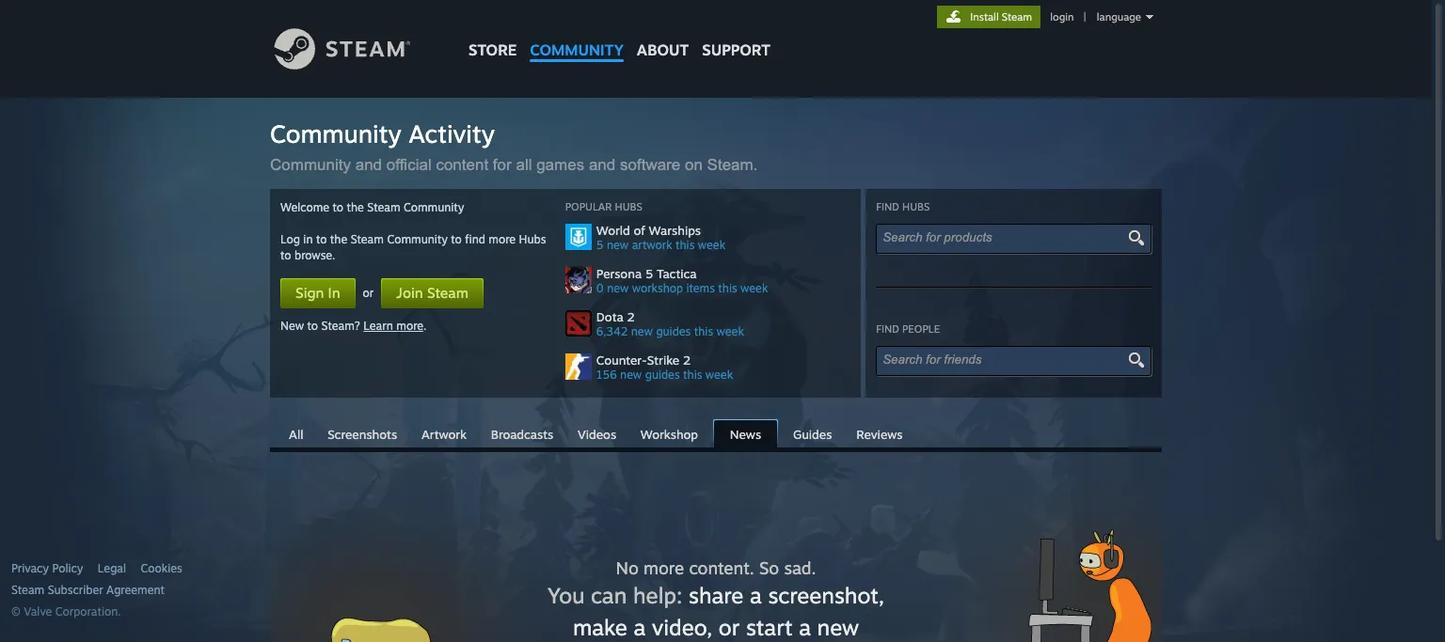 Task type: vqa. For each thing, say whether or not it's contained in the screenshot.
the top Group Chat
no



Task type: locate. For each thing, give the bounding box(es) containing it.
reviews
[[856, 427, 903, 442]]

1 horizontal spatial 2
[[683, 353, 691, 368]]

strike
[[647, 353, 680, 368]]

subscriber
[[48, 583, 103, 598]]

0 vertical spatial guides
[[656, 325, 691, 339]]

community up log in to the steam community to find more hubs to browse.
[[404, 200, 464, 215]]

new inside persona 5 tactica 0 new workshop items this week
[[607, 281, 629, 295]]

None text field
[[883, 231, 1129, 245], [883, 353, 1129, 367], [883, 231, 1129, 245], [883, 353, 1129, 367]]

no
[[616, 558, 639, 579]]

and
[[355, 156, 382, 174], [589, 156, 616, 174]]

week up the counter-strike 2 "link"
[[717, 325, 744, 339]]

this inside world of warships 5 new artwork this week
[[676, 238, 695, 252]]

2 right strike
[[683, 353, 691, 368]]

or right in
[[363, 286, 374, 300]]

1 horizontal spatial or
[[719, 614, 740, 642]]

login
[[1050, 10, 1074, 24]]

language
[[1097, 10, 1141, 24]]

new
[[607, 238, 629, 252], [607, 281, 629, 295], [631, 325, 653, 339], [620, 368, 642, 382]]

welcome
[[280, 200, 329, 215]]

sign
[[295, 284, 324, 302]]

this up the counter-strike 2 "link"
[[694, 325, 713, 339]]

counter-strike 2 156 new guides this week
[[596, 353, 733, 382]]

more right "learn"
[[396, 319, 424, 333]]

a down so
[[750, 582, 762, 610]]

find
[[876, 200, 900, 214], [876, 323, 900, 336]]

privacy policy
[[11, 562, 83, 576]]

hubs
[[615, 200, 643, 214], [519, 232, 546, 247]]

store link
[[462, 0, 523, 68]]

5 up persona
[[596, 238, 604, 252]]

steam for install steam
[[1002, 10, 1032, 24]]

hubs
[[902, 200, 930, 214]]

0 horizontal spatial a
[[634, 614, 646, 642]]

week inside world of warships 5 new artwork this week
[[698, 238, 726, 252]]

steam right join
[[427, 284, 469, 302]]

1 horizontal spatial a
[[750, 582, 762, 610]]

steam?
[[321, 319, 360, 333]]

support
[[702, 40, 771, 59]]

world
[[596, 223, 630, 238]]

install steam
[[970, 10, 1032, 24]]

videos
[[578, 427, 616, 442]]

5
[[596, 238, 604, 252], [645, 266, 653, 281]]

2 and from the left
[[589, 156, 616, 174]]

0 vertical spatial the
[[347, 200, 364, 215]]

0 horizontal spatial and
[[355, 156, 382, 174]]

steam inside join steam link
[[427, 284, 469, 302]]

0 horizontal spatial 5
[[596, 238, 604, 252]]

1 and from the left
[[355, 156, 382, 174]]

find left people
[[876, 323, 900, 336]]

1 vertical spatial hubs
[[519, 232, 546, 247]]

1 find from the top
[[876, 200, 900, 214]]

hubs inside log in to the steam community to find more hubs to browse.
[[519, 232, 546, 247]]

hubs right find
[[519, 232, 546, 247]]

1 vertical spatial 5
[[645, 266, 653, 281]]

privacy
[[11, 562, 49, 576]]

dota
[[596, 310, 624, 325]]

1 vertical spatial find
[[876, 323, 900, 336]]

to right in
[[316, 232, 327, 247]]

1 horizontal spatial hubs
[[615, 200, 643, 214]]

steam down privacy
[[11, 583, 44, 598]]

counter-
[[596, 353, 647, 368]]

log in to the steam community to find more hubs to browse.
[[280, 232, 546, 263]]

guides up strike
[[656, 325, 691, 339]]

1 vertical spatial more
[[396, 319, 424, 333]]

0 horizontal spatial hubs
[[519, 232, 546, 247]]

the right the welcome
[[347, 200, 364, 215]]

counter-strike 2 link
[[596, 353, 850, 368]]

0 horizontal spatial 2
[[627, 310, 635, 325]]

find
[[465, 232, 485, 247]]

or down share
[[719, 614, 740, 642]]

1 vertical spatial the
[[330, 232, 347, 247]]

this up tactica
[[676, 238, 695, 252]]

join
[[396, 284, 423, 302]]

week
[[698, 238, 726, 252], [741, 281, 768, 295], [717, 325, 744, 339], [706, 368, 733, 382]]

steam inside cookies steam subscriber agreement © valve corporation.
[[11, 583, 44, 598]]

0 vertical spatial find
[[876, 200, 900, 214]]

artwork
[[632, 238, 672, 252]]

new right 0
[[607, 281, 629, 295]]

steam inside the install steam link
[[1002, 10, 1032, 24]]

community
[[270, 119, 401, 149], [270, 156, 351, 174], [404, 200, 464, 215], [387, 232, 448, 247]]

new
[[280, 319, 304, 333]]

new left of
[[607, 238, 629, 252]]

1 horizontal spatial and
[[589, 156, 616, 174]]

steam right install
[[1002, 10, 1032, 24]]

a down help:
[[634, 614, 646, 642]]

to down log
[[280, 248, 291, 263]]

0 vertical spatial 2
[[627, 310, 635, 325]]

world of warships 5 new artwork this week
[[596, 223, 726, 252]]

a right 'start' on the right of the page
[[799, 614, 811, 642]]

0 horizontal spatial or
[[363, 286, 374, 300]]

this right strike
[[683, 368, 702, 382]]

this inside persona 5 tactica 0 new workshop items this week
[[718, 281, 737, 295]]

workshop
[[641, 427, 698, 442]]

on
[[685, 156, 703, 174]]

popular hubs
[[565, 200, 643, 214]]

guides inside counter-strike 2 156 new guides this week
[[645, 368, 680, 382]]

0 horizontal spatial more
[[396, 319, 424, 333]]

week up dota 2 link
[[741, 281, 768, 295]]

warships
[[649, 223, 701, 238]]

week up persona 5 tactica link
[[698, 238, 726, 252]]

more right find
[[489, 232, 516, 247]]

None image field
[[1125, 230, 1147, 247], [1125, 352, 1147, 369], [1125, 230, 1147, 247], [1125, 352, 1147, 369]]

start
[[746, 614, 793, 642]]

the up browse.
[[330, 232, 347, 247]]

workshop link
[[631, 421, 708, 447]]

to
[[333, 200, 344, 215], [316, 232, 327, 247], [451, 232, 462, 247], [280, 248, 291, 263], [307, 319, 318, 333]]

in
[[328, 284, 340, 302]]

the inside log in to the steam community to find more hubs to browse.
[[330, 232, 347, 247]]

and right games
[[589, 156, 616, 174]]

2 right dota
[[627, 310, 635, 325]]

5 inside world of warships 5 new artwork this week
[[596, 238, 604, 252]]

0
[[596, 281, 604, 295]]

1 horizontal spatial 5
[[645, 266, 653, 281]]

this right items
[[718, 281, 737, 295]]

week right strike
[[706, 368, 733, 382]]

hubs up of
[[615, 200, 643, 214]]

policy
[[52, 562, 83, 576]]

persona
[[596, 266, 642, 281]]

join steam
[[396, 284, 469, 302]]

cookies steam subscriber agreement © valve corporation.
[[11, 562, 182, 619]]

new right 6,342
[[631, 325, 653, 339]]

store
[[469, 40, 517, 59]]

community link
[[523, 0, 630, 68]]

guides
[[656, 325, 691, 339], [645, 368, 680, 382]]

new inside world of warships 5 new artwork this week
[[607, 238, 629, 252]]

1 vertical spatial 2
[[683, 353, 691, 368]]

community activity community and official content for all games and software on steam.
[[270, 119, 767, 174]]

community up join
[[387, 232, 448, 247]]

new inside counter-strike 2 156 new guides this week
[[620, 368, 642, 382]]

welcome to the steam community
[[280, 200, 464, 215]]

artwork link
[[412, 421, 476, 447]]

more up help:
[[644, 558, 684, 579]]

week inside counter-strike 2 156 new guides this week
[[706, 368, 733, 382]]

people
[[902, 323, 940, 336]]

.
[[424, 319, 427, 333]]

1 vertical spatial or
[[719, 614, 740, 642]]

1 horizontal spatial more
[[489, 232, 516, 247]]

find left the hubs
[[876, 200, 900, 214]]

tactica
[[657, 266, 697, 281]]

0 vertical spatial more
[[489, 232, 516, 247]]

1 vertical spatial guides
[[645, 368, 680, 382]]

5 left tactica
[[645, 266, 653, 281]]

a
[[750, 582, 762, 610], [634, 614, 646, 642], [799, 614, 811, 642]]

install steam link
[[937, 6, 1041, 28]]

cookies
[[141, 562, 182, 576]]

0 vertical spatial 5
[[596, 238, 604, 252]]

log
[[280, 232, 300, 247]]

new right the 156
[[620, 368, 642, 382]]

this inside counter-strike 2 156 new guides this week
[[683, 368, 702, 382]]

to right the welcome
[[333, 200, 344, 215]]

to right new
[[307, 319, 318, 333]]

screenshots link
[[318, 421, 407, 447]]

or
[[363, 286, 374, 300], [719, 614, 740, 642]]

2 vertical spatial more
[[644, 558, 684, 579]]

browse.
[[294, 248, 335, 263]]

screenshots
[[328, 427, 397, 442]]

find people
[[876, 323, 940, 336]]

legal link
[[98, 562, 126, 577]]

steam
[[1002, 10, 1032, 24], [367, 200, 400, 215], [351, 232, 384, 247], [427, 284, 469, 302], [11, 583, 44, 598]]

5 inside persona 5 tactica 0 new workshop items this week
[[645, 266, 653, 281]]

steam for cookies steam subscriber agreement © valve corporation.
[[11, 583, 44, 598]]

and left official
[[355, 156, 382, 174]]

to left find
[[451, 232, 462, 247]]

dota 2 6,342 new guides this week
[[596, 310, 744, 339]]

corporation.
[[55, 605, 121, 619]]

2 find from the top
[[876, 323, 900, 336]]

steam down welcome to the steam community
[[351, 232, 384, 247]]

guides down dota 2 6,342 new guides this week
[[645, 368, 680, 382]]



Task type: describe. For each thing, give the bounding box(es) containing it.
find hubs
[[876, 200, 930, 214]]

share a screenshot, make a video, or start a ne link
[[573, 582, 885, 643]]

community up official
[[270, 119, 401, 149]]

156
[[596, 368, 617, 382]]

steam subscriber agreement link
[[11, 583, 265, 598]]

find for find people
[[876, 323, 900, 336]]

all link
[[279, 421, 313, 447]]

steam for join steam
[[427, 284, 469, 302]]

2 inside dota 2 6,342 new guides this week
[[627, 310, 635, 325]]

or inside share a screenshot, make a video, or start a ne
[[719, 614, 740, 642]]

community inside log in to the steam community to find more hubs to browse.
[[387, 232, 448, 247]]

no more content. so sad.
[[616, 558, 816, 579]]

share
[[689, 582, 744, 610]]

find for find hubs
[[876, 200, 900, 214]]

steam.
[[707, 156, 758, 174]]

2 inside counter-strike 2 156 new guides this week
[[683, 353, 691, 368]]

more inside log in to the steam community to find more hubs to browse.
[[489, 232, 516, 247]]

new for persona
[[607, 281, 629, 295]]

you can help:
[[548, 582, 689, 610]]

steam down official
[[367, 200, 400, 215]]

content
[[436, 156, 489, 174]]

6,342
[[596, 325, 628, 339]]

persona 5 tactica 0 new workshop items this week
[[596, 266, 768, 295]]

popular
[[565, 200, 612, 214]]

video,
[[652, 614, 713, 642]]

dota 2 link
[[596, 310, 850, 325]]

0 vertical spatial hubs
[[615, 200, 643, 214]]

new for counter-
[[620, 368, 642, 382]]

learn more link
[[363, 319, 424, 333]]

community
[[530, 40, 624, 59]]

so
[[759, 558, 779, 579]]

sad.
[[784, 558, 816, 579]]

login | language
[[1050, 10, 1141, 24]]

all
[[289, 427, 303, 442]]

about
[[637, 40, 689, 59]]

©
[[11, 605, 20, 619]]

of
[[634, 223, 645, 238]]

community up the welcome
[[270, 156, 351, 174]]

about link
[[630, 0, 696, 64]]

persona 5 tactica link
[[596, 266, 850, 281]]

join steam link
[[381, 279, 484, 309]]

legal
[[98, 562, 126, 576]]

world of warships link
[[596, 223, 850, 238]]

guides link
[[784, 421, 842, 447]]

videos link
[[568, 421, 626, 447]]

2 horizontal spatial a
[[799, 614, 811, 642]]

you
[[548, 582, 585, 610]]

reviews link
[[847, 421, 912, 447]]

activity
[[409, 119, 495, 149]]

new for world
[[607, 238, 629, 252]]

guides
[[793, 427, 832, 442]]

support link
[[696, 0, 777, 64]]

new inside dota 2 6,342 new guides this week
[[631, 325, 653, 339]]

week inside dota 2 6,342 new guides this week
[[717, 325, 744, 339]]

workshop
[[632, 281, 683, 295]]

guides inside dota 2 6,342 new guides this week
[[656, 325, 691, 339]]

install
[[970, 10, 999, 24]]

|
[[1084, 10, 1086, 24]]

new to steam? learn more .
[[280, 319, 427, 333]]

content.
[[689, 558, 755, 579]]

agreement
[[106, 583, 165, 598]]

week inside persona 5 tactica 0 new workshop items this week
[[741, 281, 768, 295]]

broadcasts
[[491, 427, 553, 442]]

in
[[303, 232, 313, 247]]

valve
[[24, 605, 52, 619]]

login link
[[1047, 10, 1078, 24]]

news
[[730, 427, 761, 442]]

0 vertical spatial or
[[363, 286, 374, 300]]

make
[[573, 614, 628, 642]]

all
[[516, 156, 532, 174]]

sign in link
[[280, 279, 355, 309]]

2 horizontal spatial more
[[644, 558, 684, 579]]

software
[[620, 156, 681, 174]]

for
[[493, 156, 512, 174]]

cookies link
[[141, 562, 182, 577]]

help:
[[633, 582, 683, 610]]

privacy policy link
[[11, 562, 83, 577]]

this inside dota 2 6,342 new guides this week
[[694, 325, 713, 339]]

share a screenshot, make a video, or start a ne
[[573, 582, 885, 643]]

steam inside log in to the steam community to find more hubs to browse.
[[351, 232, 384, 247]]

items
[[686, 281, 715, 295]]

broadcasts link
[[482, 421, 563, 447]]

official
[[387, 156, 432, 174]]



